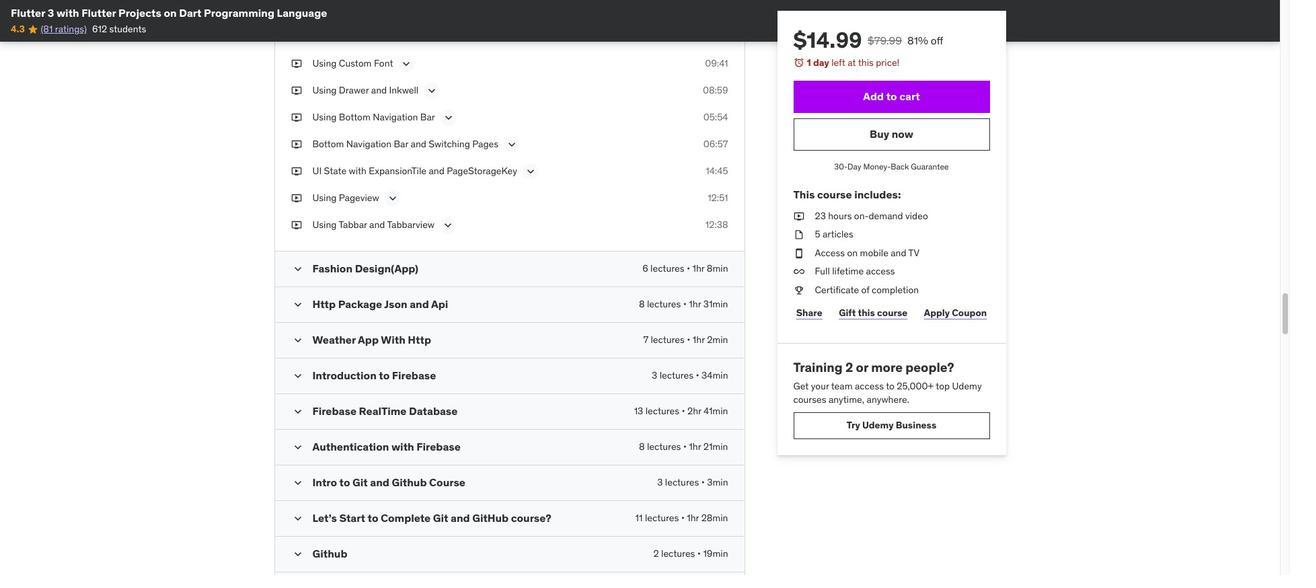 Task type: describe. For each thing, give the bounding box(es) containing it.
1hr for and
[[689, 298, 701, 310]]

show lecture description image for using pageview
[[386, 191, 399, 205]]

• for github
[[697, 547, 701, 559]]

your
[[811, 380, 829, 392]]

flutter for design
[[418, 15, 453, 29]]

try udemy business link
[[793, 412, 990, 439]]

1 vertical spatial bar
[[394, 138, 408, 150]]

design(app)
[[355, 261, 419, 275]]

1 vertical spatial firebase
[[312, 404, 357, 417]]

0 vertical spatial access
[[866, 265, 895, 277]]

api
[[431, 297, 448, 310]]

6
[[643, 262, 648, 274]]

1hr for complete
[[687, 512, 699, 524]]

off
[[931, 34, 943, 47]]

5
[[815, 228, 820, 240]]

coupon
[[952, 307, 987, 319]]

• for firebase realtime database
[[682, 405, 685, 417]]

firebase for authentication with firebase
[[417, 440, 461, 453]]

small image for weather
[[291, 333, 304, 347]]

41min
[[704, 405, 728, 417]]

30-day money-back guarantee
[[834, 161, 949, 171]]

this course includes:
[[793, 188, 901, 201]]

1hr left 21min
[[689, 440, 701, 452]]

small image for let's
[[291, 512, 304, 525]]

gift this course link
[[836, 300, 911, 327]]

$79.99
[[868, 34, 902, 47]]

full
[[815, 265, 830, 277]]

design processes in flutter button
[[312, 15, 728, 29]]

small image for fashion
[[291, 262, 304, 276]]

xsmall image for 5 articles
[[793, 228, 804, 241]]

34min
[[702, 369, 728, 381]]

1 day left at this price!
[[807, 57, 900, 69]]

1 horizontal spatial github
[[392, 475, 427, 489]]

app
[[358, 333, 379, 346]]

includes:
[[854, 188, 901, 201]]

http package json and api
[[312, 297, 448, 310]]

language
[[277, 6, 327, 20]]

lectures for github
[[661, 547, 695, 559]]

1 vertical spatial on
[[847, 247, 858, 259]]

11 lectures • 1hr 28min
[[635, 512, 728, 524]]

weather
[[312, 333, 356, 346]]

udemy inside training 2 or more people? get your team access to 25,000+ top udemy courses anytime, anywhere.
[[952, 380, 982, 392]]

1 vertical spatial 2
[[654, 547, 659, 559]]

lectures for authentication with firebase
[[647, 440, 681, 452]]

try
[[847, 419, 860, 431]]

apply coupon
[[924, 307, 987, 319]]

show lecture description image for bottom navigation bar and switching pages
[[505, 138, 519, 151]]

mobile
[[860, 247, 889, 259]]

and left api on the bottom left of the page
[[410, 297, 429, 310]]

and left github
[[451, 511, 470, 524]]

buy
[[870, 127, 889, 141]]

course inside the gift this course 'link'
[[877, 307, 908, 319]]

and left inkwell
[[371, 84, 387, 96]]

0 vertical spatial on
[[164, 6, 177, 20]]

• for introduction to firebase
[[696, 369, 699, 381]]

add
[[863, 89, 884, 103]]

lectures for weather app with http
[[651, 333, 685, 345]]

small image for introduction
[[291, 369, 304, 382]]

share
[[796, 307, 823, 319]]

firebase for introduction to firebase
[[392, 368, 436, 382]]

3min
[[707, 476, 728, 488]]

back
[[891, 161, 909, 171]]

1 vertical spatial bottom
[[312, 138, 344, 150]]

custom
[[339, 57, 372, 69]]

21min
[[703, 440, 728, 452]]

using for using custom font
[[312, 57, 337, 69]]

authentication with firebase
[[312, 440, 461, 453]]

small image for firebase
[[291, 405, 304, 418]]

25,000+
[[897, 380, 934, 392]]

and down 'switching'
[[429, 165, 445, 177]]

7
[[643, 333, 649, 345]]

2min
[[707, 333, 728, 345]]

06:57
[[704, 138, 728, 150]]

0 vertical spatial 3
[[48, 6, 54, 20]]

github
[[472, 511, 509, 524]]

design processes in flutter
[[312, 15, 453, 29]]

(81
[[41, 23, 53, 35]]

json
[[384, 297, 407, 310]]

23
[[815, 210, 826, 222]]

xsmall image for full lifetime access
[[793, 265, 804, 278]]

access inside training 2 or more people? get your team access to 25,000+ top udemy courses anytime, anywhere.
[[855, 380, 884, 392]]

lectures for fashion design(app)
[[651, 262, 684, 274]]

courses
[[793, 394, 826, 406]]

2 vertical spatial with
[[391, 440, 414, 453]]

1 vertical spatial udemy
[[862, 419, 894, 431]]

xsmall image for inkwell
[[291, 84, 302, 97]]

using for using bottom navigation bar
[[312, 111, 337, 123]]

using drawer and inkwell
[[312, 84, 419, 96]]

access on mobile and tv
[[815, 247, 920, 259]]

in
[[406, 15, 416, 29]]

try udemy business
[[847, 419, 937, 431]]

to for intro to git and github course
[[339, 475, 350, 489]]

video
[[905, 210, 928, 222]]

ui state with expansiontile and pagestoragekey
[[312, 165, 517, 177]]

0 vertical spatial http
[[312, 297, 336, 310]]

apply
[[924, 307, 950, 319]]

flutter for flutter
[[82, 6, 116, 20]]

8 lectures • 1hr 21min
[[639, 440, 728, 452]]

inkwell
[[389, 84, 419, 96]]

1 horizontal spatial http
[[408, 333, 431, 346]]

with for flutter
[[56, 6, 79, 20]]

pagestoragekey
[[447, 165, 517, 177]]

switching
[[429, 138, 470, 150]]

• for http package json and api
[[683, 298, 687, 310]]

expansiontile
[[369, 165, 427, 177]]

to for add to cart
[[886, 89, 897, 103]]

28min
[[701, 512, 728, 524]]

fashion
[[312, 261, 353, 275]]

processes
[[351, 15, 404, 29]]

3 lectures • 3min
[[657, 476, 728, 488]]

apply coupon button
[[921, 300, 990, 327]]

8 lectures • 1hr 31min
[[639, 298, 728, 310]]

1 this from the top
[[858, 57, 874, 69]]

articles
[[823, 228, 854, 240]]

alarm image
[[793, 57, 804, 68]]

gift this course
[[839, 307, 908, 319]]

training 2 or more people? get your team access to 25,000+ top udemy courses anytime, anywhere.
[[793, 359, 982, 406]]

to inside training 2 or more people? get your team access to 25,000+ top udemy courses anytime, anywhere.
[[886, 380, 895, 392]]

add to cart
[[863, 89, 920, 103]]

1 vertical spatial git
[[433, 511, 448, 524]]

small image for http
[[291, 298, 304, 311]]

small image for authentication
[[291, 440, 304, 454]]

firebase realtime database
[[312, 404, 458, 417]]

09:41
[[705, 57, 728, 69]]

pages
[[472, 138, 499, 150]]

buy now button
[[793, 118, 990, 150]]

show lecture description image for using drawer and inkwell
[[425, 84, 439, 97]]

lifetime
[[832, 265, 864, 277]]

design
[[312, 15, 348, 29]]

81%
[[907, 34, 928, 47]]



Task type: locate. For each thing, give the bounding box(es) containing it.
0 horizontal spatial course
[[817, 188, 852, 201]]

0 vertical spatial 8
[[639, 298, 645, 310]]

team
[[831, 380, 853, 392]]

• left "3min"
[[701, 476, 705, 488]]

and left tv at the top right
[[891, 247, 907, 259]]

navigation down using bottom navigation bar
[[346, 138, 392, 150]]

0 horizontal spatial with
[[56, 6, 79, 20]]

flutter up 612
[[82, 6, 116, 20]]

weather app with http
[[312, 333, 431, 346]]

with right state in the left of the page
[[349, 165, 367, 177]]

day
[[813, 57, 829, 69]]

• left 19min at the right bottom of page
[[697, 547, 701, 559]]

course down completion at the right of the page
[[877, 307, 908, 319]]

cart
[[900, 89, 920, 103]]

show lecture description image up 'switching'
[[442, 111, 455, 124]]

2 vertical spatial 3
[[657, 476, 663, 488]]

and down "authentication with firebase"
[[370, 475, 389, 489]]

05:54
[[704, 111, 728, 123]]

projects
[[118, 6, 161, 20]]

• for fashion design(app)
[[687, 262, 690, 274]]

course
[[817, 188, 852, 201], [877, 307, 908, 319]]

1hr
[[693, 262, 705, 274], [689, 298, 701, 310], [693, 333, 705, 345], [689, 440, 701, 452], [687, 512, 699, 524]]

show lecture description image for using bottom navigation bar
[[442, 111, 455, 124]]

8 down 6 on the top
[[639, 298, 645, 310]]

0 horizontal spatial http
[[312, 297, 336, 310]]

2 down '11 lectures • 1hr 28min'
[[654, 547, 659, 559]]

lectures down 13 lectures • 2hr 41min
[[647, 440, 681, 452]]

using left drawer
[[312, 84, 337, 96]]

2 horizontal spatial with
[[391, 440, 414, 453]]

1 horizontal spatial flutter
[[82, 6, 116, 20]]

3 up 13 lectures • 2hr 41min
[[652, 369, 657, 381]]

course
[[429, 475, 465, 489]]

1hr left 2min
[[693, 333, 705, 345]]

xsmall image for tabbarview
[[291, 218, 302, 232]]

drawer
[[339, 84, 369, 96]]

1 vertical spatial 8
[[639, 440, 645, 452]]

1hr left 31min
[[689, 298, 701, 310]]

0 vertical spatial bottom
[[339, 111, 371, 123]]

with
[[56, 6, 79, 20], [349, 165, 367, 177], [391, 440, 414, 453]]

udemy
[[952, 380, 982, 392], [862, 419, 894, 431]]

0 horizontal spatial github
[[312, 547, 347, 560]]

5 using from the top
[[312, 218, 337, 230]]

08:59
[[703, 84, 728, 96]]

2 vertical spatial firebase
[[417, 440, 461, 453]]

show lecture description image right the tabbarview
[[441, 218, 455, 232]]

lectures up 7
[[647, 298, 681, 310]]

2 8 from the top
[[639, 440, 645, 452]]

navigation down inkwell
[[373, 111, 418, 123]]

tabbar
[[339, 218, 367, 230]]

using
[[312, 57, 337, 69], [312, 84, 337, 96], [312, 111, 337, 123], [312, 191, 337, 204], [312, 218, 337, 230]]

small image
[[291, 262, 304, 276], [291, 298, 304, 311], [291, 333, 304, 347], [291, 405, 304, 418], [291, 440, 304, 454]]

flutter
[[11, 6, 45, 20], [82, 6, 116, 20], [418, 15, 453, 29]]

3 small image from the top
[[291, 476, 304, 489]]

bottom
[[339, 111, 371, 123], [312, 138, 344, 150]]

8 for http package json and api
[[639, 298, 645, 310]]

• left 34min
[[696, 369, 699, 381]]

3 up '11 lectures • 1hr 28min'
[[657, 476, 663, 488]]

to
[[886, 89, 897, 103], [379, 368, 390, 382], [886, 380, 895, 392], [339, 475, 350, 489], [368, 511, 378, 524]]

1hr left 28min
[[687, 512, 699, 524]]

course?
[[511, 511, 551, 524]]

1
[[807, 57, 811, 69]]

2 this from the top
[[858, 307, 875, 319]]

2 lectures • 19min
[[654, 547, 728, 559]]

bottom up state in the left of the page
[[312, 138, 344, 150]]

state
[[324, 165, 347, 177]]

using left tabbar
[[312, 218, 337, 230]]

ui
[[312, 165, 322, 177]]

access down the mobile
[[866, 265, 895, 277]]

lectures right 6 on the top
[[651, 262, 684, 274]]

• left 8min
[[687, 262, 690, 274]]

show lecture description image for using tabbar and tabbarview
[[441, 218, 455, 232]]

intro to git and github course
[[312, 475, 465, 489]]

19min
[[703, 547, 728, 559]]

• for weather app with http
[[687, 333, 691, 345]]

using for using pageview
[[312, 191, 337, 204]]

left
[[832, 57, 846, 69]]

1 horizontal spatial bar
[[420, 111, 435, 123]]

2 using from the top
[[312, 84, 337, 96]]

13
[[634, 405, 643, 417]]

show lecture description image down expansiontile
[[386, 191, 399, 205]]

lectures left "3min"
[[665, 476, 699, 488]]

1 vertical spatial show lecture description image
[[442, 111, 455, 124]]

udemy right top
[[952, 380, 982, 392]]

2 left or
[[846, 359, 853, 375]]

completion
[[872, 284, 919, 296]]

course up 'hours'
[[817, 188, 852, 201]]

1 horizontal spatial course
[[877, 307, 908, 319]]

github up the complete
[[392, 475, 427, 489]]

price!
[[876, 57, 900, 69]]

anytime,
[[829, 394, 865, 406]]

0 vertical spatial course
[[817, 188, 852, 201]]

12:51
[[708, 191, 728, 204]]

2
[[846, 359, 853, 375], [654, 547, 659, 559]]

lectures for let's start to complete git and github course?
[[645, 512, 679, 524]]

0 vertical spatial github
[[392, 475, 427, 489]]

http right the with
[[408, 333, 431, 346]]

git right the complete
[[433, 511, 448, 524]]

1 horizontal spatial show lecture description image
[[442, 111, 455, 124]]

23 hours on-demand video
[[815, 210, 928, 222]]

2 vertical spatial show lecture description image
[[524, 165, 537, 178]]

this right at
[[858, 57, 874, 69]]

and up ui state with expansiontile and pagestoragekey
[[411, 138, 426, 150]]

xsmall image for and
[[291, 138, 302, 151]]

at
[[848, 57, 856, 69]]

0 vertical spatial with
[[56, 6, 79, 20]]

0 vertical spatial 2
[[846, 359, 853, 375]]

• left 2min
[[687, 333, 691, 345]]

pageview
[[339, 191, 379, 204]]

8min
[[707, 262, 728, 274]]

1 vertical spatial course
[[877, 307, 908, 319]]

• for intro to git and github course
[[701, 476, 705, 488]]

firebase
[[392, 368, 436, 382], [312, 404, 357, 417], [417, 440, 461, 453]]

this inside 'link'
[[858, 307, 875, 319]]

using down ui
[[312, 191, 337, 204]]

0 vertical spatial bar
[[420, 111, 435, 123]]

0 vertical spatial this
[[858, 57, 874, 69]]

2 horizontal spatial flutter
[[418, 15, 453, 29]]

1 horizontal spatial udemy
[[952, 380, 982, 392]]

3 small image from the top
[[291, 333, 304, 347]]

using for using tabbar and tabbarview
[[312, 218, 337, 230]]

to up anywhere.
[[886, 380, 895, 392]]

4 using from the top
[[312, 191, 337, 204]]

using left custom on the left top
[[312, 57, 337, 69]]

more
[[871, 359, 903, 375]]

flutter right in
[[418, 15, 453, 29]]

lectures right 13
[[646, 405, 680, 417]]

xsmall image for certificate of completion
[[793, 284, 804, 297]]

flutter inside dropdown button
[[418, 15, 453, 29]]

bar up expansiontile
[[394, 138, 408, 150]]

programming
[[204, 6, 274, 20]]

now
[[892, 127, 914, 141]]

show lecture description image
[[425, 84, 439, 97], [505, 138, 519, 151], [386, 191, 399, 205], [441, 218, 455, 232]]

1 small image from the top
[[291, 262, 304, 276]]

dart
[[179, 6, 202, 20]]

(81 ratings)
[[41, 23, 87, 35]]

2 horizontal spatial show lecture description image
[[524, 165, 537, 178]]

introduction to firebase
[[312, 368, 436, 382]]

8 down 13
[[639, 440, 645, 452]]

xsmall image for expansiontile
[[291, 165, 302, 178]]

using down using drawer and inkwell
[[312, 111, 337, 123]]

0 horizontal spatial bar
[[394, 138, 408, 150]]

using bottom navigation bar
[[312, 111, 435, 123]]

with
[[381, 333, 406, 346]]

8 for authentication with firebase
[[639, 440, 645, 452]]

5 small image from the top
[[291, 547, 304, 561]]

show lecture description image for ui state with expansiontile and pagestoragekey
[[524, 165, 537, 178]]

1 vertical spatial 3
[[652, 369, 657, 381]]

git right intro
[[353, 475, 368, 489]]

xsmall image
[[291, 111, 302, 124], [291, 191, 302, 205], [793, 228, 804, 241], [793, 247, 804, 260], [793, 265, 804, 278], [793, 284, 804, 297]]

3 for intro to git and github course
[[657, 476, 663, 488]]

0 horizontal spatial show lecture description image
[[400, 57, 413, 70]]

this right the gift
[[858, 307, 875, 319]]

7 lectures • 1hr 2min
[[643, 333, 728, 345]]

gift
[[839, 307, 856, 319]]

1 vertical spatial this
[[858, 307, 875, 319]]

xsmall image for access on mobile and tv
[[793, 247, 804, 260]]

group
[[275, 0, 744, 4]]

show lecture description image right font
[[400, 57, 413, 70]]

small image
[[291, 16, 304, 29], [291, 369, 304, 382], [291, 476, 304, 489], [291, 512, 304, 525], [291, 547, 304, 561]]

1 8 from the top
[[639, 298, 645, 310]]

udemy right the try
[[862, 419, 894, 431]]

buy now
[[870, 127, 914, 141]]

1 horizontal spatial on
[[847, 247, 858, 259]]

top
[[936, 380, 950, 392]]

2 small image from the top
[[291, 369, 304, 382]]

1 horizontal spatial with
[[349, 165, 367, 177]]

12:38
[[706, 218, 728, 230]]

show lecture description image
[[400, 57, 413, 70], [442, 111, 455, 124], [524, 165, 537, 178]]

0 horizontal spatial 2
[[654, 547, 659, 559]]

0 vertical spatial udemy
[[952, 380, 982, 392]]

lectures up 13 lectures • 2hr 41min
[[660, 369, 694, 381]]

• for let's start to complete git and github course?
[[681, 512, 685, 524]]

to left 'cart'
[[886, 89, 897, 103]]

and right tabbar
[[369, 218, 385, 230]]

with for expansiontile
[[349, 165, 367, 177]]

firebase down database
[[417, 440, 461, 453]]

to inside button
[[886, 89, 897, 103]]

lectures for introduction to firebase
[[660, 369, 694, 381]]

access down or
[[855, 380, 884, 392]]

show lecture description image for using custom font
[[400, 57, 413, 70]]

lectures down '11 lectures • 1hr 28min'
[[661, 547, 695, 559]]

4 small image from the top
[[291, 512, 304, 525]]

4.3
[[11, 23, 25, 35]]

start
[[339, 511, 365, 524]]

guarantee
[[911, 161, 949, 171]]

flutter 3 with flutter projects on dart programming language
[[11, 6, 327, 20]]

1hr for http
[[693, 333, 705, 345]]

on left dart
[[164, 6, 177, 20]]

http left package
[[312, 297, 336, 310]]

2 small image from the top
[[291, 298, 304, 311]]

with up intro to git and github course
[[391, 440, 414, 453]]

access
[[815, 247, 845, 259]]

certificate of completion
[[815, 284, 919, 296]]

1 small image from the top
[[291, 16, 304, 29]]

bottom down drawer
[[339, 111, 371, 123]]

to right intro
[[339, 475, 350, 489]]

1 horizontal spatial git
[[433, 511, 448, 524]]

lectures for http package json and api
[[647, 298, 681, 310]]

training
[[793, 359, 843, 375]]

$14.99 $79.99 81% off
[[793, 26, 943, 54]]

show lecture description image right inkwell
[[425, 84, 439, 97]]

1 horizontal spatial 2
[[846, 359, 853, 375]]

0 horizontal spatial udemy
[[862, 419, 894, 431]]

using for using drawer and inkwell
[[312, 84, 337, 96]]

lectures right 7
[[651, 333, 685, 345]]

1 vertical spatial http
[[408, 333, 431, 346]]

14:45
[[706, 165, 728, 177]]

lectures for firebase realtime database
[[646, 405, 680, 417]]

using custom font
[[312, 57, 393, 69]]

full lifetime access
[[815, 265, 895, 277]]

small image for intro
[[291, 476, 304, 489]]

3 using from the top
[[312, 111, 337, 123]]

0 vertical spatial show lecture description image
[[400, 57, 413, 70]]

this
[[858, 57, 874, 69], [858, 307, 875, 319]]

realtime
[[359, 404, 407, 417]]

• left 2hr
[[682, 405, 685, 417]]

6 lectures • 1hr 8min
[[643, 262, 728, 274]]

show lecture description image right pages
[[505, 138, 519, 151]]

github down let's on the left bottom of the page
[[312, 547, 347, 560]]

0 vertical spatial git
[[353, 475, 368, 489]]

anywhere.
[[867, 394, 910, 406]]

lectures for intro to git and github course
[[665, 476, 699, 488]]

3 for introduction to firebase
[[652, 369, 657, 381]]

money-
[[863, 161, 891, 171]]

to right start
[[368, 511, 378, 524]]

xsmall image
[[291, 57, 302, 70], [291, 84, 302, 97], [291, 138, 302, 151], [291, 165, 302, 178], [793, 210, 804, 223], [291, 218, 302, 232]]

1 vertical spatial github
[[312, 547, 347, 560]]

0 vertical spatial navigation
[[373, 111, 418, 123]]

hours
[[828, 210, 852, 222]]

lectures right 11
[[645, 512, 679, 524]]

1 using from the top
[[312, 57, 337, 69]]

flutter up 4.3
[[11, 6, 45, 20]]

0 horizontal spatial flutter
[[11, 6, 45, 20]]

firebase up database
[[392, 368, 436, 382]]

on up full lifetime access
[[847, 247, 858, 259]]

firebase down the introduction
[[312, 404, 357, 417]]

1hr left 8min
[[693, 262, 705, 274]]

• left 31min
[[683, 298, 687, 310]]

show lecture description image right pagestoragekey
[[524, 165, 537, 178]]

3 up (81
[[48, 6, 54, 20]]

with up ratings)
[[56, 6, 79, 20]]

0 horizontal spatial git
[[353, 475, 368, 489]]

to for introduction to firebase
[[379, 368, 390, 382]]

0 horizontal spatial on
[[164, 6, 177, 20]]

1 vertical spatial access
[[855, 380, 884, 392]]

0 vertical spatial firebase
[[392, 368, 436, 382]]

to up firebase realtime database at bottom
[[379, 368, 390, 382]]

demand
[[869, 210, 903, 222]]

tabbarview
[[387, 218, 435, 230]]

• left 21min
[[683, 440, 687, 452]]

2 inside training 2 or more people? get your team access to 25,000+ top udemy courses anytime, anywhere.
[[846, 359, 853, 375]]

bar up 'switching'
[[420, 111, 435, 123]]

using pageview
[[312, 191, 379, 204]]

1 vertical spatial navigation
[[346, 138, 392, 150]]

8
[[639, 298, 645, 310], [639, 440, 645, 452]]

612 students
[[92, 23, 146, 35]]

• left 28min
[[681, 512, 685, 524]]

5 small image from the top
[[291, 440, 304, 454]]

31min
[[703, 298, 728, 310]]

4 small image from the top
[[291, 405, 304, 418]]

13 lectures • 2hr 41min
[[634, 405, 728, 417]]

of
[[861, 284, 870, 296]]

• for authentication with firebase
[[683, 440, 687, 452]]

lectures
[[651, 262, 684, 274], [647, 298, 681, 310], [651, 333, 685, 345], [660, 369, 694, 381], [646, 405, 680, 417], [647, 440, 681, 452], [665, 476, 699, 488], [645, 512, 679, 524], [661, 547, 695, 559]]

1 vertical spatial with
[[349, 165, 367, 177]]



Task type: vqa. For each thing, say whether or not it's contained in the screenshot.
Demonstration:
no



